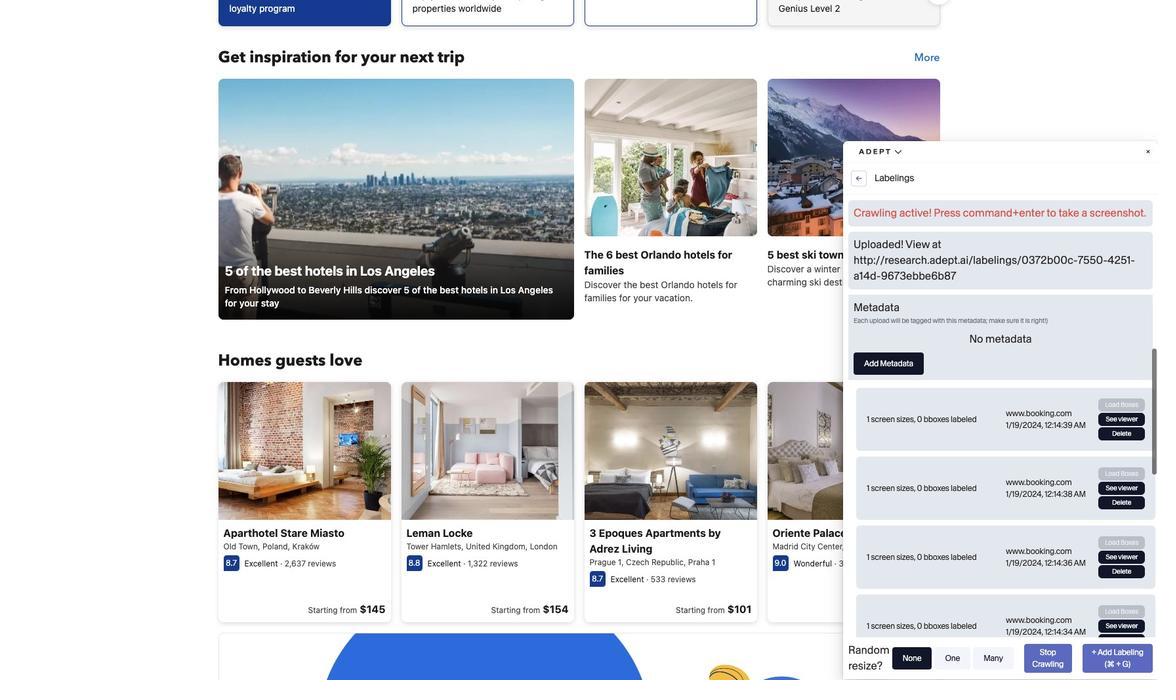 Task type: describe. For each thing, give the bounding box(es) containing it.
region containing aparthotel stare miasto
[[208, 365, 951, 616]]

hollywood
[[250, 272, 295, 284]]

5 best ski towns around the world discover a winter wonderland in these charming ski destinations
[[768, 237, 939, 276]]

5 of the best hotels in los angeles from hollywood to beverly hills discover 5 of the best hotels in los angeles for your stay
[[225, 251, 554, 297]]

5 of the best hotels in los angeles region
[[208, 67, 951, 318]]

stare
[[281, 516, 308, 527]]

leman locke tower hamlets, united kingdom, london
[[407, 516, 558, 540]]

1 vertical spatial orlando
[[661, 267, 695, 278]]

3 epoques apartments by adrez living prague 1, czech republic, praha 1
[[590, 516, 721, 556]]

prague
[[590, 546, 616, 556]]

tower
[[407, 530, 429, 540]]

533
[[651, 563, 666, 573]]

8.7 for adrez
[[592, 562, 604, 572]]

reviews for center,
[[863, 547, 892, 557]]

excellent for adrez
[[611, 563, 645, 573]]

excellent element for town,
[[245, 547, 278, 557]]

for inside 5 of the best hotels in los angeles from hollywood to beverly hills discover 5 of the best hotels in los angeles for your stay
[[225, 286, 237, 297]]

discover for 6
[[585, 267, 622, 278]]

2 horizontal spatial discover
[[871, 347, 909, 358]]

1 horizontal spatial your
[[361, 35, 396, 56]]

palace
[[814, 516, 847, 527]]

8.8 element
[[407, 544, 423, 560]]

london
[[530, 530, 558, 540]]

miasto
[[310, 516, 345, 527]]

3
[[590, 516, 597, 527]]

6
[[607, 237, 614, 249]]

epoques
[[599, 516, 643, 527]]

get inspiration for your next trip
[[218, 35, 465, 56]]

next image
[[933, 184, 949, 200]]

hills
[[344, 272, 362, 284]]

apartments for center,
[[850, 516, 910, 527]]

homes
[[218, 338, 272, 360]]

kraków
[[293, 530, 320, 540]]

starting
[[858, 594, 887, 604]]

0 vertical spatial orlando
[[641, 237, 682, 249]]

in inside "5 best ski towns around the world discover a winter wonderland in these charming ski destinations"
[[896, 251, 903, 263]]

8.8
[[409, 547, 421, 556]]

stay
[[261, 286, 279, 297]]

0 vertical spatial ski
[[802, 237, 817, 249]]

spain,
[[847, 530, 870, 540]]

praha
[[689, 546, 710, 556]]

trip
[[438, 35, 465, 56]]

by
[[709, 516, 721, 527]]

the inside "5 best ski towns around the world discover a winter wonderland in these charming ski destinations"
[[891, 237, 908, 249]]

0 horizontal spatial in
[[346, 251, 357, 267]]

1 madrid from the left
[[773, 530, 799, 540]]

excellent · 2,637 reviews
[[245, 547, 336, 557]]

kingdom,
[[493, 530, 528, 540]]

0 horizontal spatial of
[[236, 251, 249, 267]]

· for center,
[[835, 547, 837, 557]]

to
[[298, 272, 306, 284]]

2,637
[[285, 547, 306, 557]]

the
[[585, 237, 604, 249]]

your inside 5 of the best hotels in los angeles from hollywood to beverly hills discover 5 of the best hotels in los angeles for your stay
[[240, 286, 259, 297]]

1 families from the top
[[585, 253, 625, 265]]

city
[[801, 530, 816, 540]]

czech
[[626, 546, 650, 556]]

8.7 element for town,
[[224, 544, 239, 560]]

your inside the 6 best orlando hotels for families discover the best orlando hotels for families for your vacation.
[[634, 280, 653, 291]]

winter
[[815, 251, 841, 263]]

oriente
[[773, 516, 811, 527]]

2 vertical spatial 5
[[404, 272, 410, 284]]

love
[[330, 338, 363, 360]]

0 vertical spatial los
[[360, 251, 382, 267]]

beverly
[[309, 272, 341, 284]]

· for kingdom,
[[464, 547, 466, 557]]

aparthotel stare miasto old town, poland, kraków
[[224, 516, 345, 540]]

united
[[466, 530, 491, 540]]

apartments for living
[[646, 516, 707, 527]]

reviews for poland,
[[308, 547, 336, 557]]

wonderful element
[[794, 547, 833, 557]]

2 families from the top
[[585, 280, 617, 291]]

excellent for town,
[[245, 547, 278, 557]]

9.0 element
[[773, 544, 789, 560]]

excellent · 533 reviews
[[611, 563, 696, 573]]

the 6 best orlando hotels for families image
[[585, 67, 757, 225]]

8.7 for town,
[[226, 547, 237, 556]]

5 for 5 best ski towns around the world
[[768, 237, 775, 249]]

excellent · 1,322 reviews
[[428, 547, 518, 557]]

· for living
[[647, 563, 649, 573]]

1 horizontal spatial angeles
[[518, 272, 554, 284]]



Task type: vqa. For each thing, say whether or not it's contained in the screenshot.
2 days
no



Task type: locate. For each thing, give the bounding box(es) containing it.
reviews for living
[[668, 563, 696, 573]]

3,048
[[840, 547, 861, 557]]

1,322
[[468, 547, 488, 557]]

poland,
[[263, 530, 290, 540]]

1 vertical spatial los
[[501, 272, 516, 284]]

0 vertical spatial angeles
[[385, 251, 435, 267]]

world
[[911, 237, 939, 249]]

wonderland
[[844, 251, 893, 263]]

5 inside "5 best ski towns around the world discover a winter wonderland in these charming ski destinations"
[[768, 237, 775, 249]]

excellent down the hamlets,
[[428, 547, 461, 557]]

discover homes link
[[866, 341, 946, 365]]

0 horizontal spatial excellent element
[[245, 547, 278, 557]]

2 horizontal spatial excellent
[[611, 563, 645, 573]]

1 horizontal spatial apartments
[[850, 516, 910, 527]]

orlando
[[641, 237, 682, 249], [661, 267, 695, 278]]

charming
[[768, 265, 808, 276]]

2 vertical spatial discover
[[871, 347, 909, 358]]

reviews down kingdom,
[[490, 547, 518, 557]]

excellent element down 1,
[[611, 563, 645, 573]]

center,
[[818, 530, 845, 540]]

0 horizontal spatial 8.7
[[226, 547, 237, 556]]

families
[[585, 253, 625, 265], [585, 280, 617, 291]]

1 horizontal spatial madrid
[[873, 530, 898, 540]]

destinations
[[824, 265, 876, 276]]

reviews down spain,
[[863, 547, 892, 557]]

1 vertical spatial angeles
[[518, 272, 554, 284]]

apartments inside "oriente palace apartments madrid city center, spain, madrid"
[[850, 516, 910, 527]]

·
[[280, 547, 283, 557], [464, 547, 466, 557], [835, 547, 837, 557], [647, 563, 649, 573]]

adrez
[[590, 531, 620, 543]]

· left 3,048 at the bottom right
[[835, 547, 837, 557]]

from
[[889, 594, 907, 604]]

1 apartments from the left
[[646, 516, 707, 527]]

living
[[622, 531, 653, 543]]

5 right "discover"
[[404, 272, 410, 284]]

apartments up republic,
[[646, 516, 707, 527]]

excellent element
[[245, 547, 278, 557], [428, 547, 461, 557], [611, 563, 645, 573]]

reviews down kraków on the left
[[308, 547, 336, 557]]

5 up the charming
[[768, 237, 775, 249]]

2 horizontal spatial 5
[[768, 237, 775, 249]]

your left next
[[361, 35, 396, 56]]

discover for best
[[768, 251, 805, 263]]

apartments inside 3 epoques apartments by adrez living prague 1, czech republic, praha 1
[[646, 516, 707, 527]]

ski down 'a'
[[810, 265, 822, 276]]

1,
[[618, 546, 624, 556]]

best inside "5 best ski towns around the world discover a winter wonderland in these charming ski destinations"
[[777, 237, 800, 249]]

0 horizontal spatial 8.7 element
[[224, 544, 239, 560]]

excellent element for united
[[428, 547, 461, 557]]

of right "discover"
[[412, 272, 421, 284]]

2 apartments from the left
[[850, 516, 910, 527]]

discover down the 6
[[585, 267, 622, 278]]

towns
[[820, 237, 850, 249]]

starting from $180
[[858, 592, 935, 604]]

· for poland,
[[280, 547, 283, 557]]

8.7
[[226, 547, 237, 556], [592, 562, 604, 572]]

5 for 5 of the best hotels in los angeles
[[225, 251, 233, 267]]

excellent for united
[[428, 547, 461, 557]]

1 vertical spatial ski
[[810, 265, 822, 276]]

homes
[[912, 347, 941, 358]]

the inside the 6 best orlando hotels for families discover the best orlando hotels for families for your vacation.
[[624, 267, 638, 278]]

excellent down the town, in the bottom left of the page
[[245, 547, 278, 557]]

guests
[[276, 338, 326, 360]]

2 madrid from the left
[[873, 530, 898, 540]]

8.7 element down old
[[224, 544, 239, 560]]

your down from
[[240, 286, 259, 297]]

5
[[768, 237, 775, 249], [225, 251, 233, 267], [404, 272, 410, 284]]

1 vertical spatial 8.7
[[592, 562, 604, 572]]

these
[[905, 251, 929, 263]]

0 horizontal spatial angeles
[[385, 251, 435, 267]]

old
[[224, 530, 237, 540]]

discover left homes
[[871, 347, 909, 358]]

los
[[360, 251, 382, 267], [501, 272, 516, 284]]

inspiration
[[250, 35, 331, 56]]

region
[[208, 365, 951, 616]]

hamlets,
[[431, 530, 464, 540]]

1 horizontal spatial los
[[501, 272, 516, 284]]

reviews down republic,
[[668, 563, 696, 573]]

in
[[346, 251, 357, 267], [896, 251, 903, 263], [491, 272, 498, 284]]

0 horizontal spatial excellent
[[245, 547, 278, 557]]

your left the vacation.
[[634, 280, 653, 291]]

1 horizontal spatial of
[[412, 272, 421, 284]]

8.7 down old
[[226, 547, 237, 556]]

1 horizontal spatial excellent
[[428, 547, 461, 557]]

0 vertical spatial 8.7
[[226, 547, 237, 556]]

8.7 down prague
[[592, 562, 604, 572]]

ski up 'a'
[[802, 237, 817, 249]]

1 vertical spatial discover
[[585, 267, 622, 278]]

excellent element for adrez
[[611, 563, 645, 573]]

vacation.
[[655, 280, 693, 291]]

0 vertical spatial families
[[585, 253, 625, 265]]

1 horizontal spatial excellent element
[[428, 547, 461, 557]]

excellent element down the hamlets,
[[428, 547, 461, 557]]

around
[[853, 237, 889, 249]]

· left 533
[[647, 563, 649, 573]]

discover
[[768, 251, 805, 263], [585, 267, 622, 278], [871, 347, 909, 358]]

reviews for kingdom,
[[490, 547, 518, 557]]

0 horizontal spatial madrid
[[773, 530, 799, 540]]

families down "the"
[[585, 280, 617, 291]]

madrid down oriente on the bottom
[[773, 530, 799, 540]]

discover up the charming
[[768, 251, 805, 263]]

the
[[891, 237, 908, 249], [252, 251, 272, 267], [624, 267, 638, 278], [423, 272, 438, 284]]

0 horizontal spatial los
[[360, 251, 382, 267]]

discover homes
[[871, 347, 941, 358]]

2 horizontal spatial in
[[896, 251, 903, 263]]

apartments up spain,
[[850, 516, 910, 527]]

· left 1,322
[[464, 547, 466, 557]]

homes guests love
[[218, 338, 363, 360]]

wonderful
[[794, 547, 833, 557]]

more link
[[915, 35, 941, 56]]

republic,
[[652, 546, 686, 556]]

· left 2,637
[[280, 547, 283, 557]]

ski
[[802, 237, 817, 249], [810, 265, 822, 276]]

1 horizontal spatial discover
[[768, 251, 805, 263]]

madrid right spain,
[[873, 530, 898, 540]]

0 vertical spatial 5
[[768, 237, 775, 249]]

2 horizontal spatial your
[[634, 280, 653, 291]]

0 horizontal spatial your
[[240, 286, 259, 297]]

8.7 element down prague
[[590, 560, 606, 575]]

leman
[[407, 516, 441, 527]]

0 horizontal spatial apartments
[[646, 516, 707, 527]]

your
[[361, 35, 396, 56], [634, 280, 653, 291], [240, 286, 259, 297]]

excellent element down the town, in the bottom left of the page
[[245, 547, 278, 557]]

more
[[915, 39, 941, 53]]

aparthotel
[[224, 516, 278, 527]]

1 vertical spatial of
[[412, 272, 421, 284]]

8.7 element for adrez
[[590, 560, 606, 575]]

9.0
[[775, 547, 787, 556]]

8.7 element
[[224, 544, 239, 560], [590, 560, 606, 575]]

of up from
[[236, 251, 249, 267]]

angeles
[[385, 251, 435, 267], [518, 272, 554, 284]]

0 vertical spatial of
[[236, 251, 249, 267]]

$180
[[909, 592, 935, 604]]

locke
[[443, 516, 473, 527]]

0 horizontal spatial 5
[[225, 251, 233, 267]]

the 6 best orlando hotels for families discover the best orlando hotels for families for your vacation.
[[585, 237, 738, 291]]

2 horizontal spatial excellent element
[[611, 563, 645, 573]]

next
[[400, 35, 434, 56]]

madrid
[[773, 530, 799, 540], [873, 530, 898, 540]]

1 horizontal spatial 5
[[404, 272, 410, 284]]

from
[[225, 272, 247, 284]]

1 horizontal spatial 8.7 element
[[590, 560, 606, 575]]

0 vertical spatial discover
[[768, 251, 805, 263]]

5 up from
[[225, 251, 233, 267]]

0 horizontal spatial discover
[[585, 267, 622, 278]]

a
[[807, 251, 812, 263]]

reviews
[[308, 547, 336, 557], [490, 547, 518, 557], [863, 547, 892, 557], [668, 563, 696, 573]]

discover
[[365, 272, 402, 284]]

oriente palace apartments madrid city center, spain, madrid
[[773, 516, 910, 540]]

for
[[335, 35, 357, 56], [718, 237, 733, 249], [726, 267, 738, 278], [620, 280, 631, 291], [225, 286, 237, 297]]

excellent
[[245, 547, 278, 557], [428, 547, 461, 557], [611, 563, 645, 573]]

5 best ski towns around the world image
[[768, 67, 941, 225]]

1
[[712, 546, 716, 556]]

town,
[[239, 530, 260, 540]]

get
[[218, 35, 246, 56]]

1 horizontal spatial in
[[491, 272, 498, 284]]

1 horizontal spatial 8.7
[[592, 562, 604, 572]]

hotels
[[684, 237, 716, 249], [305, 251, 343, 267], [698, 267, 724, 278], [462, 272, 488, 284]]

1 vertical spatial 5
[[225, 251, 233, 267]]

1 vertical spatial families
[[585, 280, 617, 291]]

discover inside the 6 best orlando hotels for families discover the best orlando hotels for families for your vacation.
[[585, 267, 622, 278]]

wonderful · 3,048 reviews
[[794, 547, 892, 557]]

families down the 6
[[585, 253, 625, 265]]

excellent down 1,
[[611, 563, 645, 573]]

discover inside "5 best ski towns around the world discover a winter wonderland in these charming ski destinations"
[[768, 251, 805, 263]]



